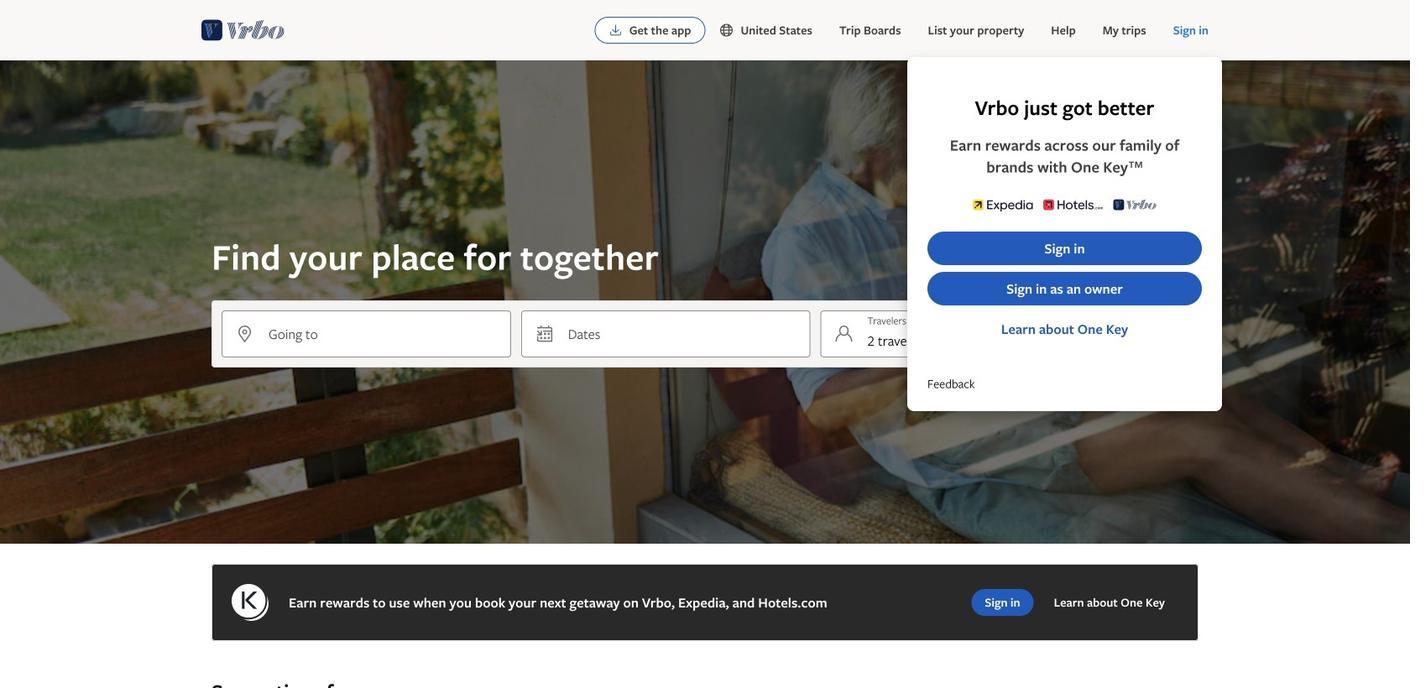 Task type: describe. For each thing, give the bounding box(es) containing it.
0 horizontal spatial vrbo logo image
[[201, 17, 285, 44]]

small image
[[719, 23, 741, 38]]

expedia logo image
[[973, 198, 1034, 212]]



Task type: locate. For each thing, give the bounding box(es) containing it.
hotels.com logo image
[[1044, 198, 1104, 212]]

wizard region
[[0, 60, 1410, 544]]

1 vertical spatial vrbo logo image
[[1114, 198, 1157, 212]]

download the app button image
[[609, 24, 623, 37]]

vrbo logo image
[[201, 17, 285, 44], [1114, 198, 1157, 212]]

0 vertical spatial vrbo logo image
[[201, 17, 285, 44]]

main content
[[0, 60, 1410, 688]]

1 horizontal spatial vrbo logo image
[[1114, 198, 1157, 212]]



Task type: vqa. For each thing, say whether or not it's contained in the screenshot.
expedia logo
yes



